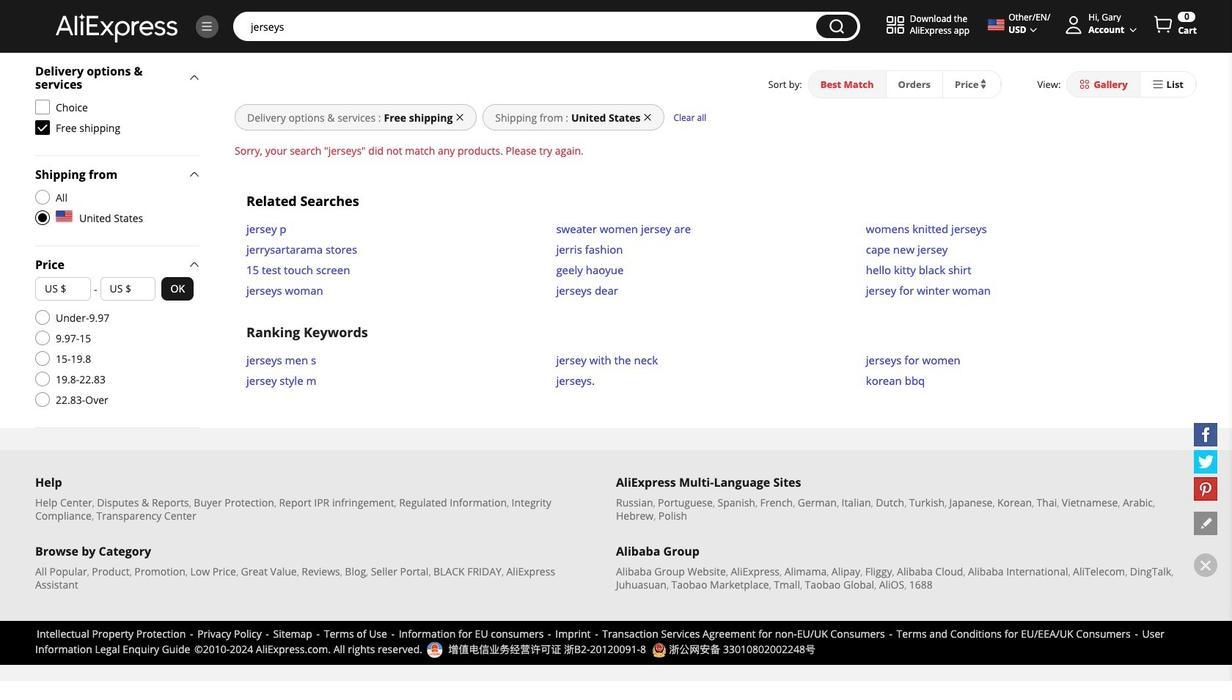 Task type: vqa. For each thing, say whether or not it's contained in the screenshot.
11l24uK image to the middle
yes



Task type: describe. For each thing, give the bounding box(es) containing it.
4ftxrwp image
[[35, 100, 50, 114]]

3 11l24uk image from the top
[[35, 372, 50, 387]]

4 11l24uk image from the top
[[35, 393, 50, 407]]

2 11l24uk image from the top
[[35, 352, 50, 366]]

1 11l24uk image from the top
[[35, 190, 50, 205]]

2 11l24uk image from the top
[[35, 331, 50, 346]]

1 11l24uk image from the top
[[35, 310, 50, 325]]

浙公网安备 image
[[652, 644, 667, 658]]



Task type: locate. For each thing, give the bounding box(es) containing it.
11l24uk image
[[35, 310, 50, 325], [35, 331, 50, 346]]

None button
[[817, 15, 858, 38]]

1 vertical spatial 11l24uk image
[[35, 331, 50, 346]]

1sqid_b image
[[200, 20, 214, 33]]

增值电信业务经营许可证 image
[[427, 642, 443, 660]]

11l24uk image
[[35, 190, 50, 205], [35, 352, 50, 366], [35, 372, 50, 387], [35, 393, 50, 407]]

mtb jersey text field
[[244, 19, 809, 34]]

0 vertical spatial 11l24uk image
[[35, 310, 50, 325]]



